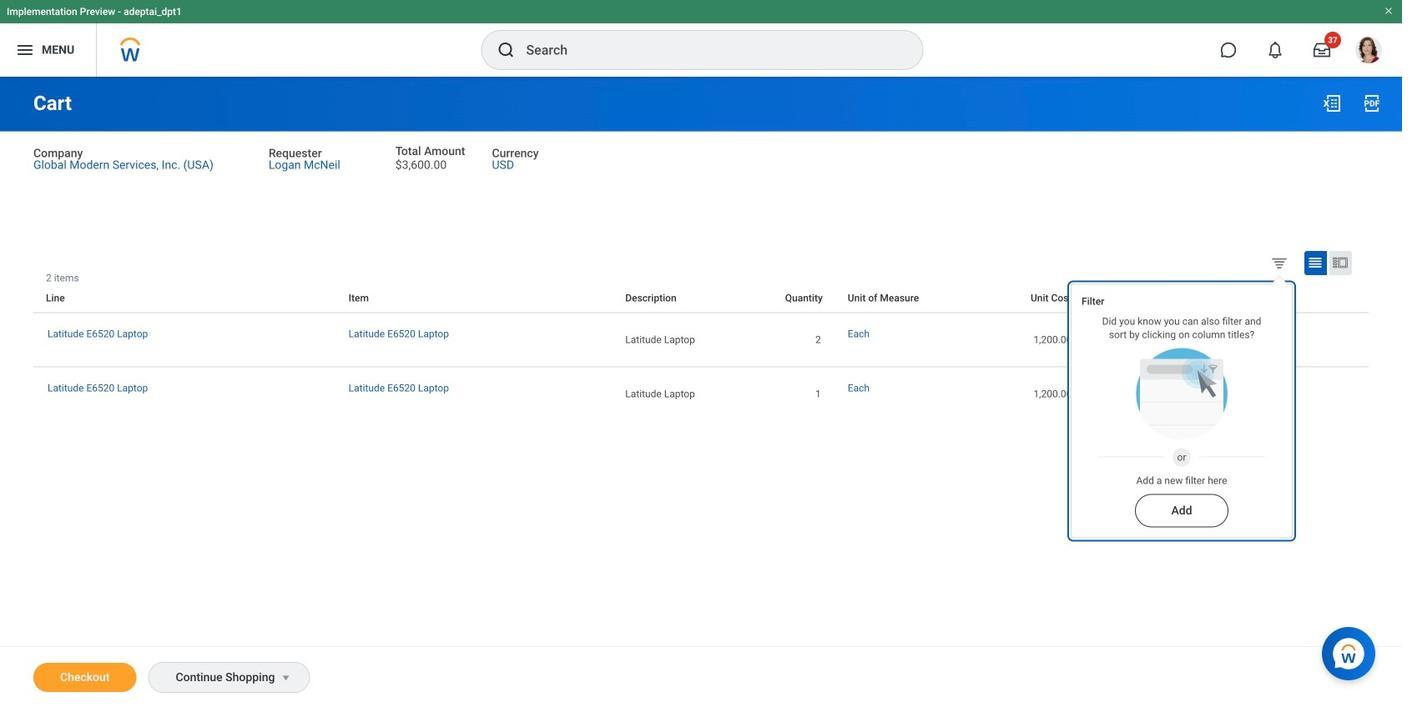 Task type: vqa. For each thing, say whether or not it's contained in the screenshot.
comment
no



Task type: describe. For each thing, give the bounding box(es) containing it.
view printable version (pdf) image
[[1362, 93, 1382, 114]]

justify image
[[15, 40, 35, 60]]

caret down image
[[276, 672, 296, 685]]

Search Workday  search field
[[526, 32, 889, 68]]

inbox large image
[[1314, 42, 1330, 58]]

notifications large image
[[1267, 42, 1284, 58]]

Toggle to Grid view radio
[[1305, 251, 1327, 275]]

export to excel image
[[1322, 93, 1342, 114]]



Task type: locate. For each thing, give the bounding box(es) containing it.
option group
[[1267, 251, 1365, 279]]

search image
[[496, 40, 516, 60]]

toolbar
[[1356, 272, 1369, 284]]

banner
[[0, 0, 1402, 77]]

profile logan mcneil image
[[1356, 37, 1382, 67]]

toggle to grid view image
[[1307, 254, 1324, 271]]

select to filter grid data image
[[1270, 254, 1289, 272]]

main content
[[0, 77, 1402, 708]]

Toggle to List Detail view radio
[[1330, 251, 1352, 275]]

close environment banner image
[[1384, 6, 1394, 16]]

dialog
[[1071, 267, 1293, 539]]

toggle to list detail view image
[[1332, 254, 1349, 271]]



